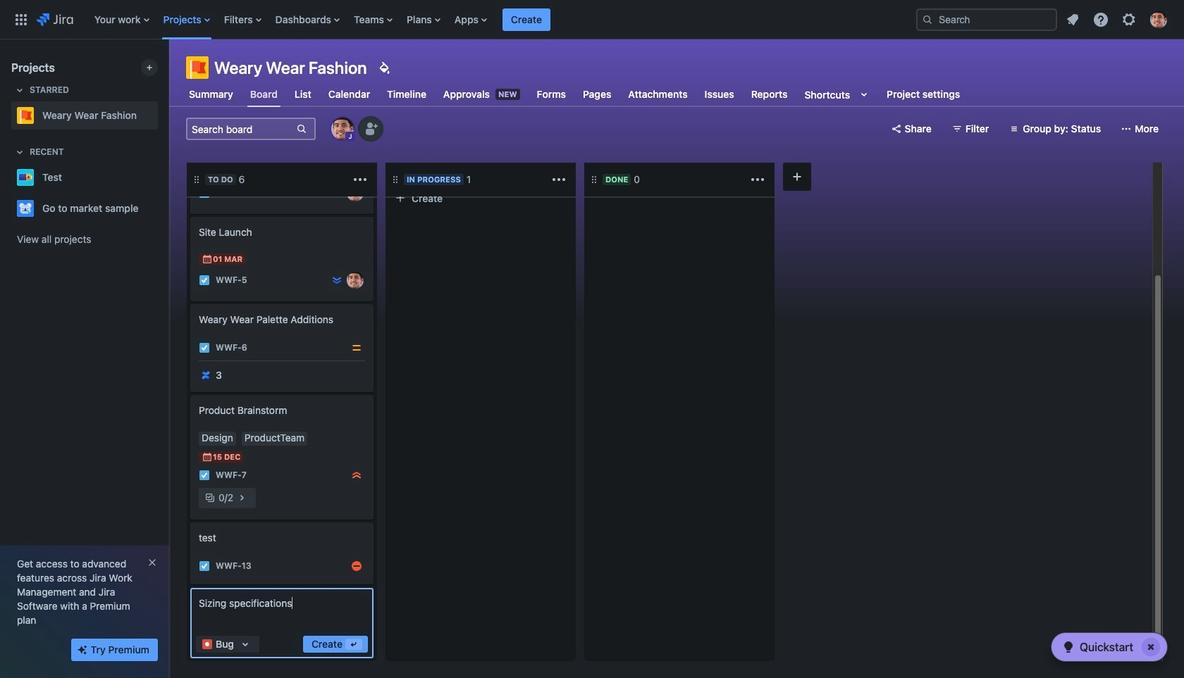 Task type: locate. For each thing, give the bounding box(es) containing it.
remove from starred image
[[154, 107, 171, 124]]

banner
[[0, 0, 1184, 39]]

1 horizontal spatial highest image
[[530, 157, 541, 168]]

create project image
[[144, 62, 155, 73]]

add to starred image
[[154, 169, 171, 186], [154, 200, 171, 217]]

task image
[[398, 157, 409, 168], [199, 343, 210, 354], [199, 561, 210, 572]]

1 horizontal spatial column actions menu image
[[551, 171, 567, 188]]

1 vertical spatial highest image
[[331, 188, 343, 199]]

1 vertical spatial task image
[[199, 343, 210, 354]]

1 vertical spatial task image
[[199, 275, 210, 286]]

None search field
[[916, 8, 1057, 31]]

sidebar navigation image
[[154, 56, 185, 85]]

task image down due date: 01 march 2024 icon
[[199, 275, 210, 286]]

3 column actions menu image from the left
[[749, 171, 766, 188]]

0 horizontal spatial column actions menu image
[[352, 171, 369, 188]]

2 horizontal spatial column actions menu image
[[749, 171, 766, 188]]

0 vertical spatial task image
[[199, 188, 210, 199]]

0 vertical spatial highest image
[[530, 157, 541, 168]]

task image for due date: 29 november 2023 icon
[[199, 188, 210, 199]]

1 vertical spatial create image
[[182, 386, 199, 403]]

task image down due date: 29 november 2023 image on the left top
[[199, 188, 210, 199]]

0 vertical spatial create image
[[182, 207, 199, 224]]

2 column actions menu image from the left
[[551, 171, 567, 188]]

add people image
[[362, 121, 379, 137]]

jira image
[[37, 11, 73, 28], [37, 11, 73, 28]]

0 vertical spatial add to starred image
[[154, 169, 171, 186]]

your profile and settings image
[[1150, 11, 1167, 28]]

1 vertical spatial add to starred image
[[154, 200, 171, 217]]

due date: 01 march 2024 image
[[202, 254, 213, 265]]

highest image
[[351, 470, 362, 481]]

list item
[[503, 0, 551, 39]]

james peterson image
[[347, 185, 364, 202]]

primary element
[[8, 0, 905, 39]]

2 add to starred image from the top
[[154, 200, 171, 217]]

2 task image from the top
[[199, 275, 210, 286]]

2 vertical spatial task image
[[199, 561, 210, 572]]

2 vertical spatial create image
[[182, 513, 199, 530]]

column actions menu image
[[352, 171, 369, 188], [551, 171, 567, 188], [749, 171, 766, 188]]

2 vertical spatial task image
[[199, 470, 210, 481]]

notifications image
[[1064, 11, 1081, 28]]

confluence image
[[200, 370, 211, 381]]

tab list
[[178, 82, 972, 107]]

settings image
[[1121, 11, 1138, 28]]

due date: 01 march 2024 image
[[202, 254, 213, 265]]

task image
[[199, 188, 210, 199], [199, 275, 210, 286], [199, 470, 210, 481]]

help image
[[1093, 11, 1110, 28]]

1 task image from the top
[[199, 188, 210, 199]]

create image
[[182, 207, 199, 224], [182, 386, 199, 403], [182, 513, 199, 530]]

show subtasks image
[[233, 490, 250, 507]]

task image down due date: 15 december 2023 image
[[199, 470, 210, 481]]

due date: 29 november 2023 image
[[202, 166, 213, 178]]

Search field
[[916, 8, 1057, 31]]

medium high image
[[351, 561, 362, 572]]

3 create image from the top
[[182, 513, 199, 530]]

highest image
[[530, 157, 541, 168], [331, 188, 343, 199]]

james peterson image
[[347, 272, 364, 289]]

dismiss quickstart image
[[1140, 637, 1162, 659]]

medium image
[[351, 343, 362, 354]]

list
[[87, 0, 905, 39], [1060, 7, 1176, 32]]

close premium upgrade banner image
[[147, 558, 158, 569]]



Task type: describe. For each thing, give the bounding box(es) containing it.
create image
[[182, 295, 199, 312]]

due date: 29 november 2023 image
[[202, 166, 213, 178]]

What needs to be done? text field
[[196, 594, 368, 631]]

task image for create image
[[199, 343, 210, 354]]

0 horizontal spatial highest image
[[331, 188, 343, 199]]

confluence image
[[200, 370, 211, 381]]

0 vertical spatial task image
[[398, 157, 409, 168]]

1 column actions menu image from the left
[[352, 171, 369, 188]]

1 create image from the top
[[182, 207, 199, 224]]

set project background image
[[375, 59, 392, 76]]

search image
[[922, 14, 933, 25]]

collapse recent projects image
[[11, 144, 28, 161]]

2 create image from the top
[[182, 386, 199, 403]]

0 horizontal spatial list
[[87, 0, 905, 39]]

collapse starred projects image
[[11, 82, 28, 99]]

1 add to starred image from the top
[[154, 169, 171, 186]]

due date: 15 december 2023 image
[[202, 452, 213, 463]]

due date: 15 december 2023 image
[[202, 452, 213, 463]]

task image for due date: 01 march 2024 icon
[[199, 275, 210, 286]]

3 task image from the top
[[199, 470, 210, 481]]

check image
[[1060, 639, 1077, 656]]

create column image
[[789, 168, 806, 185]]

lowest image
[[331, 275, 343, 286]]

task image for 3rd create icon from the top
[[199, 561, 210, 572]]

appswitcher icon image
[[13, 11, 30, 28]]

1 horizontal spatial list
[[1060, 7, 1176, 32]]

Search board text field
[[188, 119, 295, 139]]



Task type: vqa. For each thing, say whether or not it's contained in the screenshot.
"Remove from Starred" IMAGE at the left
yes



